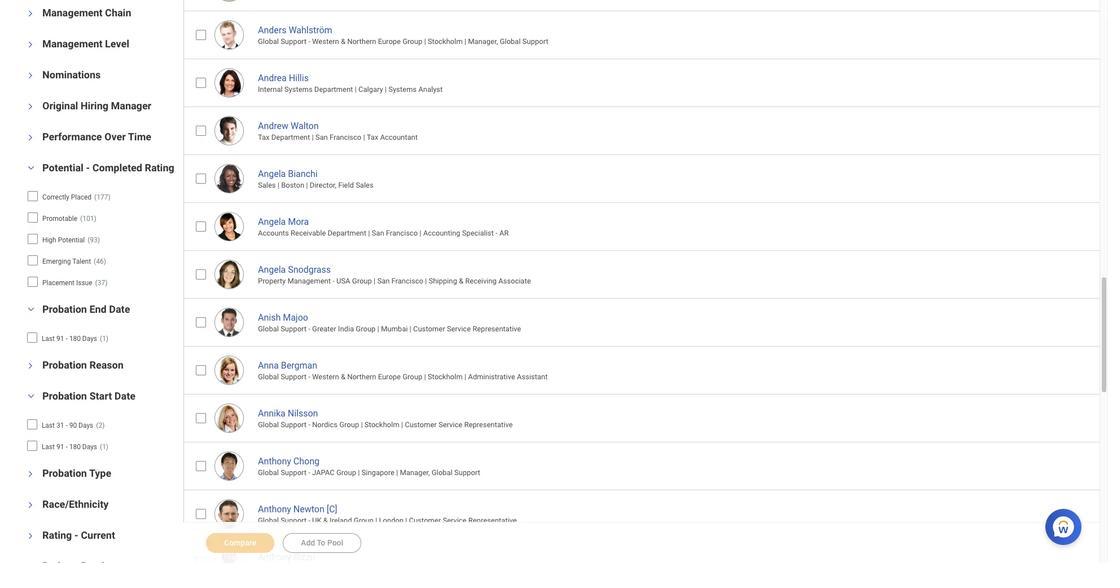 Task type: vqa. For each thing, say whether or not it's contained in the screenshot.


Task type: locate. For each thing, give the bounding box(es) containing it.
date for probation start date
[[114, 390, 135, 402]]

1 vertical spatial stockholm
[[428, 373, 463, 382]]

2 probation from the top
[[42, 359, 87, 371]]

(1) up reason
[[100, 335, 108, 343]]

1 horizontal spatial sales
[[356, 181, 374, 190]]

1 vertical spatial francisco
[[386, 229, 418, 238]]

2 vertical spatial representative
[[468, 517, 517, 526]]

0 horizontal spatial tax
[[258, 133, 270, 142]]

0 horizontal spatial sales
[[258, 181, 276, 190]]

probation start date tree
[[26, 416, 174, 456]]

support inside annika nilsson list item
[[281, 421, 307, 430]]

mora
[[288, 217, 309, 227]]

europe for anna bergman
[[378, 373, 401, 382]]

northern inside anders wahlström list item
[[347, 37, 376, 46]]

western down wahlström
[[312, 37, 339, 46]]

probation up race/ethnicity on the bottom
[[42, 468, 87, 480]]

san inside angela mora list item
[[372, 229, 384, 238]]

91 down the 31
[[56, 443, 64, 451]]

potential up the emerging talent
[[58, 236, 85, 244]]

tax left accountant
[[367, 133, 378, 142]]

2 northern from the top
[[347, 373, 376, 382]]

chevron down image
[[27, 38, 34, 51], [27, 100, 34, 113], [27, 131, 34, 144], [24, 393, 38, 401], [27, 468, 34, 481]]

anthony newton [c] list item
[[183, 490, 1108, 538]]

days down (2)
[[82, 443, 97, 451]]

days for probation start date "tree"
[[82, 443, 97, 451]]

- down wahlström
[[308, 37, 310, 46]]

global for anders wahlström
[[258, 37, 279, 46]]

2 western from the top
[[312, 373, 339, 382]]

angela mora list item
[[183, 203, 1108, 250]]

san inside angela snodgrass list item
[[377, 277, 390, 286]]

management down snodgrass
[[288, 277, 331, 286]]

global inside anna bergman list item
[[258, 373, 279, 382]]

probation for probation end date
[[42, 303, 87, 315]]

0 vertical spatial days
[[82, 335, 97, 343]]

2 last 91 - 180 days from the top
[[42, 443, 97, 451]]

last
[[42, 335, 55, 343], [42, 422, 55, 430], [42, 443, 55, 451]]

& right shipping
[[459, 277, 463, 286]]

global inside anthony newton [c] list item
[[258, 517, 279, 526]]

last inside probation end date group
[[42, 335, 55, 343]]

1 vertical spatial potential
[[58, 236, 85, 244]]

3 probation from the top
[[42, 390, 87, 402]]

- up probation reason
[[66, 335, 68, 343]]

san up property management - usa group   |   san francisco   |   shipping & receiving associate
[[372, 229, 384, 238]]

customer down global support - western & northern europe group   |   stockholm   |   administrative assistant
[[405, 421, 437, 430]]

1 horizontal spatial systems
[[389, 85, 417, 94]]

2 vertical spatial last
[[42, 443, 55, 451]]

180 inside probation start date "tree"
[[69, 443, 81, 451]]

completed
[[92, 162, 142, 174]]

0 vertical spatial francisco
[[330, 133, 361, 142]]

western inside anders wahlström list item
[[312, 37, 339, 46]]

san right usa at left
[[377, 277, 390, 286]]

potential up the correctly placed
[[42, 162, 83, 174]]

customer right the mumbai
[[413, 325, 445, 334]]

customer inside anish majoo 'list item'
[[413, 325, 445, 334]]

stockholm
[[428, 37, 463, 46], [428, 373, 463, 382], [365, 421, 399, 430]]

andrew walton link
[[258, 118, 319, 131]]

- down last 31 - 90 days
[[66, 443, 68, 451]]

2 europe from the top
[[378, 373, 401, 382]]

chevron down image for nominations
[[27, 69, 34, 82]]

group right the ireland
[[354, 517, 374, 526]]

anna bergman link
[[258, 358, 317, 371]]

angela snodgrass
[[258, 265, 331, 275]]

europe inside anna bergman list item
[[378, 373, 401, 382]]

northern
[[347, 37, 376, 46], [347, 373, 376, 382]]

ar
[[500, 229, 509, 238]]

western for bergman
[[312, 373, 339, 382]]

1 vertical spatial department
[[271, 133, 310, 142]]

issue
[[76, 279, 92, 287]]

systems down hillis
[[284, 85, 313, 94]]

management up 'nominations' button
[[42, 38, 103, 49]]

anthony for anthony rizzo
[[258, 553, 291, 563]]

probation down placement issue
[[42, 303, 87, 315]]

2 180 from the top
[[69, 443, 81, 451]]

days inside probation end date group
[[82, 335, 97, 343]]

annika nilsson link
[[258, 406, 318, 419]]

- inside anna bergman list item
[[308, 373, 310, 382]]

2 anthony from the top
[[258, 505, 291, 515]]

sales down "angela bianchi" at the top
[[258, 181, 276, 190]]

0 vertical spatial service
[[447, 325, 471, 334]]

- left usa at left
[[333, 277, 335, 286]]

department right "receivable"
[[328, 229, 366, 238]]

anthony left chong
[[258, 457, 291, 467]]

- inside angela snodgrass list item
[[333, 277, 335, 286]]

support inside anthony newton [c] list item
[[281, 517, 307, 526]]

stockholm up "singapore"
[[365, 421, 399, 430]]

1 vertical spatial 91
[[56, 443, 64, 451]]

potential inside "potential - completed rating" tree
[[58, 236, 85, 244]]

probation up last 31 - 90 days
[[42, 390, 87, 402]]

0 vertical spatial western
[[312, 37, 339, 46]]

department down andrew walton
[[271, 133, 310, 142]]

0 vertical spatial last 91 - 180 days
[[42, 335, 97, 343]]

last 91 - 180 days inside probation start date "tree"
[[42, 443, 97, 451]]

last 91 - 180 days for probation start date "tree"
[[42, 443, 97, 451]]

bergman
[[281, 361, 317, 371]]

- down nilsson
[[308, 421, 310, 430]]

management up management level button
[[42, 7, 103, 18]]

service inside anish majoo 'list item'
[[447, 325, 471, 334]]

2 vertical spatial san
[[377, 277, 390, 286]]

last for probation end date group
[[42, 335, 55, 343]]

0 horizontal spatial manager,
[[400, 469, 430, 478]]

4 probation from the top
[[42, 468, 87, 480]]

3 anthony from the top
[[258, 553, 291, 563]]

andrea
[[258, 73, 287, 83]]

global for anthony chong
[[258, 469, 279, 478]]

1 europe from the top
[[378, 37, 401, 46]]

europe inside anders wahlström list item
[[378, 37, 401, 46]]

chevron down image
[[27, 7, 34, 20], [27, 69, 34, 82], [24, 164, 38, 172], [24, 306, 38, 314], [27, 359, 34, 373], [27, 499, 34, 512], [27, 530, 34, 543]]

1 vertical spatial angela
[[258, 217, 286, 227]]

1 vertical spatial customer
[[405, 421, 437, 430]]

days up probation reason
[[82, 335, 97, 343]]

(1) for probation start date "tree"
[[100, 443, 108, 451]]

systems
[[284, 85, 313, 94], [389, 85, 417, 94]]

anthony for anthony newton [c]
[[258, 505, 291, 515]]

support inside anish majoo 'list item'
[[281, 325, 307, 334]]

department
[[314, 85, 353, 94], [271, 133, 310, 142], [328, 229, 366, 238]]

francisco inside andrew walton list item
[[330, 133, 361, 142]]

-
[[308, 37, 310, 46], [86, 162, 90, 174], [496, 229, 498, 238], [333, 277, 335, 286], [308, 325, 310, 334], [66, 335, 68, 343], [308, 373, 310, 382], [308, 421, 310, 430], [66, 422, 68, 430], [66, 443, 68, 451], [308, 469, 310, 478], [308, 517, 310, 526], [74, 530, 78, 542]]

original hiring manager
[[42, 100, 151, 112]]

2 vertical spatial angela
[[258, 265, 286, 275]]

rating - current button
[[42, 530, 115, 542]]

support inside anna bergman list item
[[281, 373, 307, 382]]

san inside andrew walton list item
[[315, 133, 328, 142]]

representative inside anthony newton [c] list item
[[468, 517, 517, 526]]

days
[[82, 335, 97, 343], [79, 422, 93, 430], [82, 443, 97, 451]]

performance over time
[[42, 131, 151, 143]]

receivable
[[291, 229, 326, 238]]

0 vertical spatial angela
[[258, 169, 286, 179]]

2 vertical spatial anthony
[[258, 553, 291, 563]]

1 vertical spatial service
[[439, 421, 462, 430]]

1 vertical spatial last
[[42, 422, 55, 430]]

analyst
[[418, 85, 443, 94]]

western down bergman
[[312, 373, 339, 382]]

1 vertical spatial san
[[372, 229, 384, 238]]

0 vertical spatial customer
[[413, 325, 445, 334]]

|
[[424, 37, 426, 46], [464, 37, 466, 46], [355, 85, 357, 94], [385, 85, 387, 94], [312, 133, 314, 142], [363, 133, 365, 142], [278, 181, 279, 190], [306, 181, 308, 190], [368, 229, 370, 238], [420, 229, 421, 238], [374, 277, 376, 286], [425, 277, 427, 286], [377, 325, 379, 334], [410, 325, 411, 334], [424, 373, 426, 382], [464, 373, 466, 382], [361, 421, 363, 430], [401, 421, 403, 430], [358, 469, 360, 478], [396, 469, 398, 478], [375, 517, 377, 526], [405, 517, 407, 526]]

global support - greater india group   |   mumbai   |   customer service representative
[[258, 325, 521, 334]]

0 vertical spatial 91
[[56, 335, 64, 343]]

annika nilsson
[[258, 409, 318, 419]]

sales
[[258, 181, 276, 190], [356, 181, 374, 190]]

- inside angela mora list item
[[496, 229, 498, 238]]

angela inside the angela snodgrass link
[[258, 265, 286, 275]]

department left calgary
[[314, 85, 353, 94]]

angela inside angela mora link
[[258, 217, 286, 227]]

- inside annika nilsson list item
[[308, 421, 310, 430]]

91 inside probation end date group
[[56, 335, 64, 343]]

0 vertical spatial san
[[315, 133, 328, 142]]

stockholm inside anna bergman list item
[[428, 373, 463, 382]]

anthony newton [c] link
[[258, 502, 337, 515]]

1 horizontal spatial tax
[[367, 133, 378, 142]]

hiring
[[81, 100, 108, 112]]

western inside anna bergman list item
[[312, 373, 339, 382]]

stockholm for anna bergman
[[428, 373, 463, 382]]

representative inside anish majoo 'list item'
[[473, 325, 521, 334]]

anna
[[258, 361, 279, 371]]

francisco
[[330, 133, 361, 142], [386, 229, 418, 238], [392, 277, 423, 286]]

san down walton
[[315, 133, 328, 142]]

91 up probation reason
[[56, 335, 64, 343]]

0 vertical spatial date
[[109, 303, 130, 315]]

probation reason button
[[42, 359, 124, 371]]

0 vertical spatial stockholm
[[428, 37, 463, 46]]

probation
[[42, 303, 87, 315], [42, 359, 87, 371], [42, 390, 87, 402], [42, 468, 87, 480]]

(46)
[[94, 258, 106, 266]]

department inside angela mora list item
[[328, 229, 366, 238]]

1 vertical spatial manager,
[[400, 469, 430, 478]]

nominations
[[42, 69, 101, 80]]

walton
[[291, 121, 319, 131]]

180 inside probation end date group
[[69, 335, 81, 343]]

2 angela from the top
[[258, 217, 286, 227]]

property management - usa group   |   san francisco   |   shipping & receiving associate
[[258, 277, 531, 286]]

potential - completed rating group
[[20, 161, 178, 294]]

anna bergman
[[258, 361, 317, 371]]

northern inside anna bergman list item
[[347, 373, 376, 382]]

last 91 - 180 days for probation end date group
[[42, 335, 97, 343]]

anthony left rizzo
[[258, 553, 291, 563]]

department for mora
[[328, 229, 366, 238]]

angela mora
[[258, 217, 309, 227]]

2 vertical spatial stockholm
[[365, 421, 399, 430]]

support for wahlström
[[281, 37, 307, 46]]

representative
[[473, 325, 521, 334], [464, 421, 513, 430], [468, 517, 517, 526]]

1 vertical spatial anthony
[[258, 505, 291, 515]]

2 (1) from the top
[[100, 443, 108, 451]]

1 vertical spatial europe
[[378, 373, 401, 382]]

sales right field
[[356, 181, 374, 190]]

global for anthony newton [c]
[[258, 517, 279, 526]]

0 vertical spatial (1)
[[100, 335, 108, 343]]

high
[[42, 236, 56, 244]]

0 horizontal spatial rating
[[42, 530, 72, 542]]

0 vertical spatial europe
[[378, 37, 401, 46]]

europe down global support - greater india group   |   mumbai   |   customer service representative
[[378, 373, 401, 382]]

francisco left shipping
[[392, 277, 423, 286]]

1 last 91 - 180 days from the top
[[42, 335, 97, 343]]

probation start date group
[[23, 390, 178, 459]]

correctly
[[42, 193, 69, 201]]

northern down india
[[347, 373, 376, 382]]

0 vertical spatial 180
[[69, 335, 81, 343]]

group up 'analyst'
[[403, 37, 422, 46]]

support
[[281, 37, 307, 46], [522, 37, 548, 46], [281, 325, 307, 334], [281, 373, 307, 382], [281, 421, 307, 430], [281, 469, 307, 478], [454, 469, 480, 478], [281, 517, 307, 526]]

& for anthony newton [c]
[[323, 517, 328, 526]]

180 up probation reason
[[69, 335, 81, 343]]

- down bergman
[[308, 373, 310, 382]]

francisco inside angela mora list item
[[386, 229, 418, 238]]

1 horizontal spatial rating
[[145, 162, 174, 174]]

tax down andrew
[[258, 133, 270, 142]]

- inside anish majoo 'list item'
[[308, 325, 310, 334]]

1 anthony from the top
[[258, 457, 291, 467]]

europe up calgary
[[378, 37, 401, 46]]

0 vertical spatial department
[[314, 85, 353, 94]]

chevron down image inside probation start date group
[[24, 393, 38, 401]]

- down chong
[[308, 469, 310, 478]]

& inside anna bergman list item
[[341, 373, 345, 382]]

probation for probation type
[[42, 468, 87, 480]]

anthony rizzo link
[[258, 550, 315, 563]]

probation for probation start date
[[42, 390, 87, 402]]

probation inside probation end date group
[[42, 303, 87, 315]]

northern up calgary
[[347, 37, 376, 46]]

anthony left newton
[[258, 505, 291, 515]]

1 vertical spatial western
[[312, 373, 339, 382]]

customer inside annika nilsson list item
[[405, 421, 437, 430]]

angela up property
[[258, 265, 286, 275]]

time
[[128, 131, 151, 143]]

date right end
[[109, 303, 130, 315]]

probation type button
[[42, 468, 111, 480]]

(93)
[[88, 236, 100, 244]]

group right nordics
[[339, 421, 359, 430]]

andrew
[[258, 121, 289, 131]]

date right 'start'
[[114, 390, 135, 402]]

& inside anthony newton [c] list item
[[323, 517, 328, 526]]

western
[[312, 37, 339, 46], [312, 373, 339, 382]]

& down india
[[341, 373, 345, 382]]

anthony chong link
[[258, 454, 319, 467]]

- left uk
[[308, 517, 310, 526]]

rating down race/ethnicity button
[[42, 530, 72, 542]]

- inside anders wahlström list item
[[308, 37, 310, 46]]

1 91 from the top
[[56, 335, 64, 343]]

1 180 from the top
[[69, 335, 81, 343]]

last down last 31 - 90 days
[[42, 443, 55, 451]]

group inside anthony chong list item
[[336, 469, 356, 478]]

1 vertical spatial last 91 - 180 days
[[42, 443, 97, 451]]

2 vertical spatial francisco
[[392, 277, 423, 286]]

3 angela from the top
[[258, 265, 286, 275]]

angela
[[258, 169, 286, 179], [258, 217, 286, 227], [258, 265, 286, 275]]

angela up boston
[[258, 169, 286, 179]]

0 horizontal spatial systems
[[284, 85, 313, 94]]

majoo
[[283, 313, 308, 323]]

chevron down image inside potential - completed rating group
[[24, 164, 38, 172]]

calgary
[[358, 85, 383, 94]]

group inside anish majoo 'list item'
[[356, 325, 376, 334]]

& inside anders wahlström list item
[[341, 37, 345, 46]]

- inside anthony newton [c] list item
[[308, 517, 310, 526]]

- inside group
[[86, 162, 90, 174]]

angela for angela mora
[[258, 217, 286, 227]]

group right "japac"
[[336, 469, 356, 478]]

chevron down image for rating - current
[[27, 530, 34, 543]]

emerging
[[42, 258, 71, 266]]

1 angela from the top
[[258, 169, 286, 179]]

probation up probation start date "button" on the left
[[42, 359, 87, 371]]

- inside probation end date group
[[66, 335, 68, 343]]

0 vertical spatial rating
[[145, 162, 174, 174]]

(1) inside probation start date "tree"
[[100, 443, 108, 451]]

angela for angela snodgrass
[[258, 265, 286, 275]]

last 91 - 180 days up probation reason
[[42, 335, 97, 343]]

1 vertical spatial management
[[42, 38, 103, 49]]

(1) down (2)
[[100, 443, 108, 451]]

1 vertical spatial date
[[114, 390, 135, 402]]

1 tax from the left
[[258, 133, 270, 142]]

potential - completed rating tree
[[27, 187, 164, 292]]

promotable
[[42, 215, 77, 223]]

2 vertical spatial management
[[288, 277, 331, 286]]

0 vertical spatial representative
[[473, 325, 521, 334]]

angela inside angela bianchi link
[[258, 169, 286, 179]]

over
[[104, 131, 126, 143]]

group right usa at left
[[352, 277, 372, 286]]

1 last from the top
[[42, 335, 55, 343]]

department inside andrea hillis "list item"
[[314, 85, 353, 94]]

1 horizontal spatial manager,
[[468, 37, 498, 46]]

- left completed
[[86, 162, 90, 174]]

shipping
[[429, 277, 457, 286]]

91 inside probation start date "tree"
[[56, 443, 64, 451]]

1 vertical spatial representative
[[464, 421, 513, 430]]

global for anish majoo
[[258, 325, 279, 334]]

last 31 - 90 days
[[42, 422, 93, 430]]

1 vertical spatial 180
[[69, 443, 81, 451]]

1 vertical spatial (1)
[[100, 443, 108, 451]]

1 vertical spatial northern
[[347, 373, 376, 382]]

days for probation end date group
[[82, 335, 97, 343]]

1 northern from the top
[[347, 37, 376, 46]]

3 last from the top
[[42, 443, 55, 451]]

stockholm left administrative
[[428, 373, 463, 382]]

last 91 - 180 days inside probation end date group
[[42, 335, 97, 343]]

1 (1) from the top
[[100, 335, 108, 343]]

0 vertical spatial anthony
[[258, 457, 291, 467]]

2 vertical spatial days
[[82, 443, 97, 451]]

customer right london
[[409, 517, 441, 526]]

180
[[69, 335, 81, 343], [69, 443, 81, 451]]

anders wahlström list item
[[183, 11, 1108, 59]]

global inside annika nilsson list item
[[258, 421, 279, 430]]

stockholm for anders wahlström
[[428, 37, 463, 46]]

stockholm up 'analyst'
[[428, 37, 463, 46]]

2 vertical spatial department
[[328, 229, 366, 238]]

manager
[[111, 100, 151, 112]]

chevron down image for probation start date
[[24, 393, 38, 401]]

support for chong
[[281, 469, 307, 478]]

group inside anthony newton [c] list item
[[354, 517, 374, 526]]

northern for anna bergman
[[347, 373, 376, 382]]

department for hillis
[[314, 85, 353, 94]]

list item
[[183, 0, 1108, 11]]

internal systems department   |   calgary   |   systems analyst
[[258, 85, 443, 94]]

(177)
[[94, 193, 110, 201]]

anthony chong
[[258, 457, 319, 467]]

angela up the accounts
[[258, 217, 286, 227]]

180 down 90
[[69, 443, 81, 451]]

group right india
[[356, 325, 376, 334]]

group down the mumbai
[[403, 373, 422, 382]]

& right uk
[[323, 517, 328, 526]]

anish
[[258, 313, 281, 323]]

2 vertical spatial service
[[443, 517, 467, 526]]

0 vertical spatial last
[[42, 335, 55, 343]]

chevron down image inside probation end date group
[[24, 306, 38, 314]]

chong
[[293, 457, 319, 467]]

management chain button
[[42, 7, 131, 18]]

chain
[[105, 7, 131, 18]]

systems left 'analyst'
[[389, 85, 417, 94]]

global for anna bergman
[[258, 373, 279, 382]]

- left "ar"
[[496, 229, 498, 238]]

anders wahlström
[[258, 25, 332, 35]]

- left greater
[[308, 325, 310, 334]]

manager,
[[468, 37, 498, 46], [400, 469, 430, 478]]

1 probation from the top
[[42, 303, 87, 315]]

anthony rizzo
[[258, 553, 315, 563]]

probation inside probation start date group
[[42, 390, 87, 402]]

accounts receivable department   |   san francisco   |   accounting specialist - ar
[[258, 229, 509, 238]]

2 91 from the top
[[56, 443, 64, 451]]

angela snodgrass list item
[[183, 250, 1108, 298]]

1 vertical spatial rating
[[42, 530, 72, 542]]

last 91 - 180 days down last 31 - 90 days
[[42, 443, 97, 451]]

& up "internal systems department   |   calgary   |   systems analyst"
[[341, 37, 345, 46]]

0 vertical spatial management
[[42, 7, 103, 18]]

francisco left accounting
[[386, 229, 418, 238]]

stockholm inside anders wahlström list item
[[428, 37, 463, 46]]

(1) inside probation end date group
[[100, 335, 108, 343]]

rating down time
[[145, 162, 174, 174]]

francisco up field
[[330, 133, 361, 142]]

rating - current
[[42, 530, 115, 542]]

0 vertical spatial northern
[[347, 37, 376, 46]]

1 western from the top
[[312, 37, 339, 46]]

last left the 31
[[42, 422, 55, 430]]

last up probation reason
[[42, 335, 55, 343]]

management
[[42, 7, 103, 18], [42, 38, 103, 49], [288, 277, 331, 286]]

andrew walton list item
[[183, 107, 1108, 155]]

91 for probation start date "tree"
[[56, 443, 64, 451]]

0 vertical spatial manager,
[[468, 37, 498, 46]]

2 vertical spatial customer
[[409, 517, 441, 526]]

days right 90
[[79, 422, 93, 430]]

global inside anish majoo 'list item'
[[258, 325, 279, 334]]

anna bergman list item
[[183, 346, 1108, 394]]

& for anders wahlström
[[341, 37, 345, 46]]

chevron down image for management level
[[27, 38, 34, 51]]



Task type: describe. For each thing, give the bounding box(es) containing it.
francisco inside angela snodgrass list item
[[392, 277, 423, 286]]

placed
[[71, 193, 92, 201]]

manager, inside anders wahlström list item
[[468, 37, 498, 46]]

snodgrass
[[288, 265, 331, 275]]

probation end date group
[[23, 303, 178, 350]]

rizzo
[[293, 553, 315, 563]]

potential - completed rating button
[[42, 162, 174, 174]]

management for management level
[[42, 38, 103, 49]]

india
[[338, 325, 354, 334]]

annika
[[258, 409, 286, 419]]

2 tax from the left
[[367, 133, 378, 142]]

rating inside group
[[145, 162, 174, 174]]

internal
[[258, 85, 283, 94]]

probation for probation reason
[[42, 359, 87, 371]]

angela mora link
[[258, 214, 309, 227]]

angela for angela bianchi
[[258, 169, 286, 179]]

probation start date
[[42, 390, 135, 402]]

date for probation end date
[[109, 303, 130, 315]]

service inside annika nilsson list item
[[439, 421, 462, 430]]

support for newton
[[281, 517, 307, 526]]

management for management chain
[[42, 7, 103, 18]]

chevron down image for performance over time
[[27, 131, 34, 144]]

1 systems from the left
[[284, 85, 313, 94]]

anthony chong list item
[[183, 442, 1108, 490]]

(2)
[[96, 422, 105, 430]]

group inside anders wahlström list item
[[403, 37, 422, 46]]

180 for probation start date "tree"
[[69, 443, 81, 451]]

support for nilsson
[[281, 421, 307, 430]]

department inside andrew walton list item
[[271, 133, 310, 142]]

specialist
[[462, 229, 494, 238]]

angela snodgrass link
[[258, 262, 331, 275]]

europe for anders wahlström
[[378, 37, 401, 46]]

accounts
[[258, 229, 289, 238]]

(101)
[[80, 215, 96, 223]]

northern for anders wahlström
[[347, 37, 376, 46]]

& inside angela snodgrass list item
[[459, 277, 463, 286]]

wahlström
[[289, 25, 332, 35]]

angela bianchi list item
[[183, 155, 1108, 203]]

type
[[89, 468, 111, 480]]

annika nilsson list item
[[183, 394, 1108, 442]]

global support - japac group   |   singapore   |   manager, global support
[[258, 469, 480, 478]]

current
[[81, 530, 115, 542]]

director,
[[310, 181, 336, 190]]

western for wahlström
[[312, 37, 339, 46]]

1 sales from the left
[[258, 181, 276, 190]]

ireland
[[330, 517, 352, 526]]

& for anna bergman
[[341, 373, 345, 382]]

uk
[[312, 517, 322, 526]]

probation type
[[42, 468, 111, 480]]

end
[[89, 303, 107, 315]]

representative inside annika nilsson list item
[[464, 421, 513, 430]]

probation reason
[[42, 359, 124, 371]]

boston
[[281, 181, 304, 190]]

andrea hillis link
[[258, 70, 309, 83]]

0 vertical spatial potential
[[42, 162, 83, 174]]

hillis
[[289, 73, 309, 83]]

original hiring manager button
[[42, 100, 151, 112]]

180 for probation end date group
[[69, 335, 81, 343]]

global support - nordics group   |   stockholm   |   customer service representative
[[258, 421, 513, 430]]

anders
[[258, 25, 286, 35]]

chevron down image for race/ethnicity
[[27, 499, 34, 512]]

service inside anthony newton [c] list item
[[443, 517, 467, 526]]

chevron down image for potential - completed rating
[[24, 164, 38, 172]]

london
[[379, 517, 404, 526]]

management level button
[[42, 38, 129, 49]]

performance
[[42, 131, 102, 143]]

andrew walton
[[258, 121, 319, 131]]

race/ethnicity button
[[42, 499, 109, 511]]

global support - western & northern europe group   |   stockholm   |   manager, global support
[[258, 37, 548, 46]]

support for majoo
[[281, 325, 307, 334]]

chevron down image for management chain
[[27, 7, 34, 20]]

japac
[[312, 469, 335, 478]]

high potential
[[42, 236, 85, 244]]

2 last from the top
[[42, 422, 55, 430]]

greater
[[312, 325, 336, 334]]

2 sales from the left
[[356, 181, 374, 190]]

last for probation start date "tree"
[[42, 443, 55, 451]]

chevron down image for probation reason
[[27, 359, 34, 373]]

placement issue
[[42, 279, 92, 287]]

(1) for probation end date group
[[100, 335, 108, 343]]

customer inside anthony newton [c] list item
[[409, 517, 441, 526]]

(37)
[[95, 279, 107, 287]]

support for bergman
[[281, 373, 307, 382]]

- right the 31
[[66, 422, 68, 430]]

chevron down image for probation end date
[[24, 306, 38, 314]]

anthony rizzo list item
[[183, 538, 1108, 564]]

placement
[[42, 279, 75, 287]]

potential - completed rating
[[42, 162, 174, 174]]

90
[[69, 422, 77, 430]]

anthony newton [c]
[[258, 505, 337, 515]]

2 systems from the left
[[389, 85, 417, 94]]

chevron down image for probation type
[[27, 468, 34, 481]]

management level
[[42, 38, 129, 49]]

management inside angela snodgrass list item
[[288, 277, 331, 286]]

group inside anna bergman list item
[[403, 373, 422, 382]]

global support - uk & ireland group   |   london   |   customer service representative
[[258, 517, 517, 526]]

tax department   |   san francisco   |   tax accountant
[[258, 133, 418, 142]]

probation end date
[[42, 303, 130, 315]]

correctly placed
[[42, 193, 92, 201]]

global for annika nilsson
[[258, 421, 279, 430]]

field
[[338, 181, 354, 190]]

anish majoo
[[258, 313, 308, 323]]

manager, inside anthony chong list item
[[400, 469, 430, 478]]

- inside anthony chong list item
[[308, 469, 310, 478]]

chevron down image for original hiring manager
[[27, 100, 34, 113]]

anthony for anthony chong
[[258, 457, 291, 467]]

- left current
[[74, 530, 78, 542]]

newton
[[293, 505, 324, 515]]

race/ethnicity
[[42, 499, 109, 511]]

sales   |   boston   |   director, field sales
[[258, 181, 374, 190]]

1 vertical spatial days
[[79, 422, 93, 430]]

accountant
[[380, 133, 418, 142]]

reason
[[89, 359, 124, 371]]

bianchi
[[288, 169, 318, 179]]

accounting
[[423, 229, 460, 238]]

[c]
[[327, 505, 337, 515]]

administrative
[[468, 373, 515, 382]]

nilsson
[[288, 409, 318, 419]]

group inside angela snodgrass list item
[[352, 277, 372, 286]]

angela bianchi
[[258, 169, 318, 179]]

stockholm inside annika nilsson list item
[[365, 421, 399, 430]]

andrea hillis list item
[[183, 59, 1108, 107]]

group inside annika nilsson list item
[[339, 421, 359, 430]]

property
[[258, 277, 286, 286]]

angela bianchi link
[[258, 166, 318, 179]]

anish majoo list item
[[183, 298, 1108, 346]]

management chain
[[42, 7, 131, 18]]

91 for probation end date group
[[56, 335, 64, 343]]

nordics
[[312, 421, 338, 430]]



